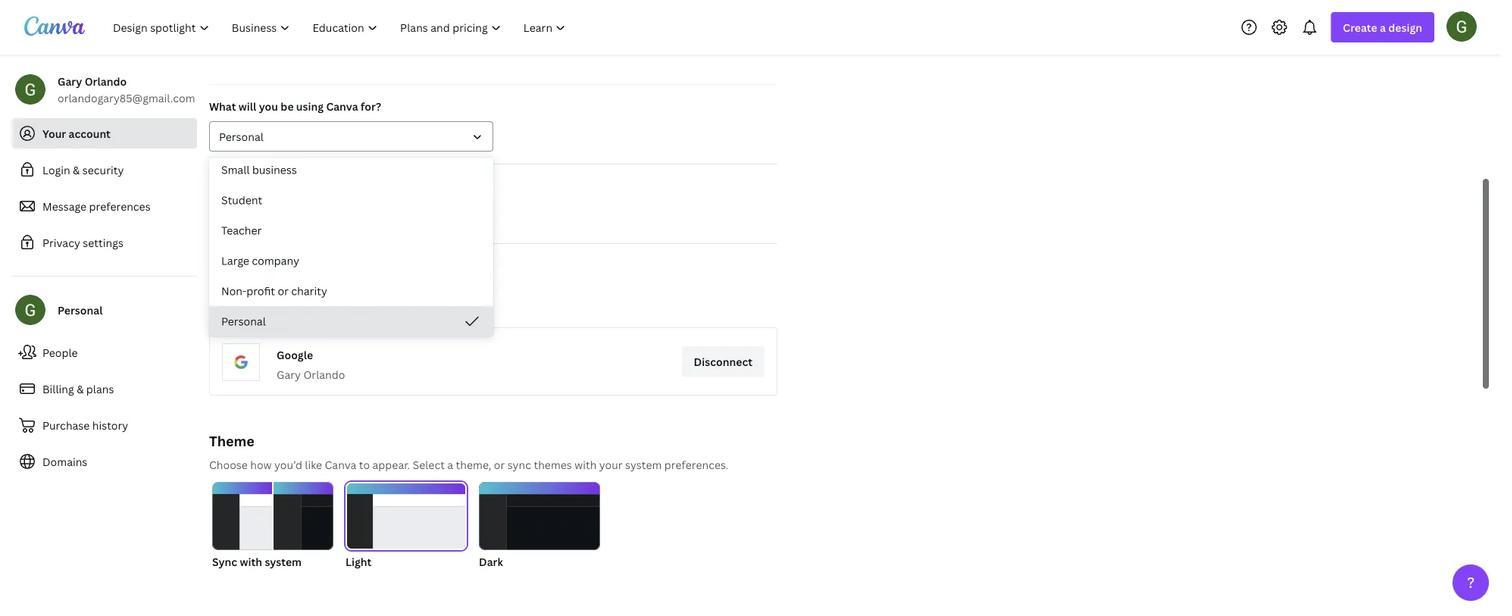 Task type: describe. For each thing, give the bounding box(es) containing it.
message preferences link
[[12, 191, 197, 221]]

purchase history
[[42, 418, 128, 432]]

account
[[69, 126, 111, 141]]

themes
[[534, 458, 572, 472]]

login
[[42, 163, 70, 177]]

a inside dropdown button
[[1381, 20, 1387, 34]]

with inside button
[[240, 555, 262, 569]]

profit
[[247, 284, 275, 298]]

to right in
[[364, 300, 375, 314]]

disconnect
[[694, 354, 753, 369]]

& for login
[[73, 163, 80, 177]]

dark
[[479, 555, 503, 569]]

teacher option
[[209, 215, 494, 246]]

services
[[209, 300, 252, 314]]

preferences
[[89, 199, 151, 213]]

Light button
[[346, 482, 467, 570]]

company
[[252, 254, 299, 268]]

domains
[[42, 454, 87, 469]]

google gary orlando
[[277, 348, 345, 382]]

history
[[92, 418, 128, 432]]

what
[[209, 99, 236, 113]]

preferences.
[[665, 458, 729, 472]]

security
[[82, 163, 124, 177]]

create a design
[[1344, 20, 1423, 34]]

gary inside google gary orlando
[[277, 367, 301, 382]]

will
[[239, 99, 257, 113]]

your account link
[[12, 118, 197, 149]]

people
[[42, 345, 78, 360]]

non-profit or charity button
[[209, 276, 494, 306]]

light
[[346, 555, 372, 569]]

theme,
[[456, 458, 492, 472]]

to inside theme choose how you'd like canva to appear. select a theme, or sync themes with your system preferences.
[[359, 458, 370, 472]]

create a design button
[[1331, 12, 1435, 42]]

canva for theme
[[325, 458, 357, 472]]

student option
[[209, 185, 494, 215]]

google
[[277, 348, 313, 362]]

sync
[[212, 555, 237, 569]]

message
[[42, 199, 86, 213]]

how
[[250, 458, 272, 472]]

using
[[296, 99, 324, 113]]

small
[[221, 163, 250, 177]]

language
[[209, 179, 258, 193]]

what will you be using canva for?
[[209, 99, 381, 113]]

privacy settings
[[42, 235, 123, 250]]

small business
[[221, 163, 297, 177]]

sync
[[508, 458, 531, 472]]

business
[[252, 163, 297, 177]]

small business option
[[209, 155, 494, 185]]

personal inside option
[[221, 314, 266, 329]]

& for billing
[[77, 382, 84, 396]]

theme
[[209, 432, 255, 450]]

large company
[[221, 254, 299, 268]]

teacher
[[221, 223, 262, 238]]

1 vertical spatial canva
[[378, 300, 410, 314]]

system inside button
[[265, 555, 302, 569]]

orlando inside gary orlando orlandogary85@gmail.com
[[85, 74, 127, 88]]

small business button
[[209, 155, 494, 185]]

select
[[413, 458, 445, 472]]

non-profit or charity option
[[209, 276, 494, 306]]

canva for what
[[326, 99, 358, 113]]

plans
[[86, 382, 114, 396]]

Sync with system button
[[212, 482, 334, 570]]

log
[[334, 300, 350, 314]]

you for that
[[279, 300, 298, 314]]

personal up the people
[[58, 303, 103, 317]]

gary orlando orlandogary85@gmail.com
[[58, 74, 195, 105]]

sync with system
[[212, 555, 302, 569]]

list box containing small business
[[209, 155, 494, 337]]

orlando inside google gary orlando
[[304, 367, 345, 382]]

large
[[221, 254, 249, 268]]

login & security link
[[12, 155, 197, 185]]

that
[[255, 300, 276, 314]]

student
[[221, 193, 263, 207]]

Personal button
[[209, 121, 494, 152]]

in
[[352, 300, 362, 314]]

billing & plans
[[42, 382, 114, 396]]



Task type: vqa. For each thing, say whether or not it's contained in the screenshot.
social
yes



Task type: locate. For each thing, give the bounding box(es) containing it.
1 horizontal spatial with
[[575, 458, 597, 472]]

login & security
[[42, 163, 124, 177]]

appear.
[[373, 458, 410, 472]]

personal button
[[209, 306, 494, 337]]

1 vertical spatial orlando
[[304, 367, 345, 382]]

to left appear.
[[359, 458, 370, 472]]

or inside theme choose how you'd like canva to appear. select a theme, or sync themes with your system preferences.
[[494, 458, 505, 472]]

you'd
[[274, 458, 302, 472]]

gary down google
[[277, 367, 301, 382]]

a
[[1381, 20, 1387, 34], [448, 458, 453, 472]]

1 horizontal spatial gary
[[277, 367, 301, 382]]

use
[[300, 300, 318, 314]]

0 vertical spatial gary
[[58, 74, 82, 88]]

like
[[305, 458, 322, 472]]

gary inside gary orlando orlandogary85@gmail.com
[[58, 74, 82, 88]]

large company option
[[209, 246, 494, 276]]

non-
[[221, 284, 247, 298]]

be
[[281, 99, 294, 113]]

purchase
[[42, 418, 90, 432]]

canva
[[326, 99, 358, 113], [378, 300, 410, 314], [325, 458, 357, 472]]

1 horizontal spatial system
[[625, 458, 662, 472]]

0 horizontal spatial with
[[240, 555, 262, 569]]

large company button
[[209, 246, 494, 276]]

with inside theme choose how you'd like canva to appear. select a theme, or sync themes with your system preferences.
[[575, 458, 597, 472]]

1 horizontal spatial a
[[1381, 20, 1387, 34]]

or
[[278, 284, 289, 298], [494, 458, 505, 472]]

disconnect button
[[682, 346, 765, 377]]

connected
[[209, 258, 266, 273]]

privacy
[[42, 235, 80, 250]]

top level navigation element
[[103, 12, 579, 42]]

purchase history link
[[12, 410, 197, 440]]

personal down non-
[[221, 314, 266, 329]]

social
[[269, 258, 299, 273]]

you for will
[[259, 99, 278, 113]]

design
[[1389, 20, 1423, 34]]

your
[[599, 458, 623, 472]]

0 vertical spatial &
[[73, 163, 80, 177]]

with
[[575, 458, 597, 472], [240, 555, 262, 569]]

or right profit
[[278, 284, 289, 298]]

Dark button
[[479, 482, 600, 570]]

gary orlando image
[[1447, 11, 1478, 42]]

1 vertical spatial with
[[240, 555, 262, 569]]

canva inside theme choose how you'd like canva to appear. select a theme, or sync themes with your system preferences.
[[325, 458, 357, 472]]

services that you use to log in to canva
[[209, 300, 410, 314]]

1 vertical spatial or
[[494, 458, 505, 472]]

create
[[1344, 20, 1378, 34]]

personal option
[[209, 306, 494, 337]]

0 horizontal spatial a
[[448, 458, 453, 472]]

0 horizontal spatial gary
[[58, 74, 82, 88]]

settings
[[83, 235, 123, 250]]

0 vertical spatial or
[[278, 284, 289, 298]]

billing & plans link
[[12, 374, 197, 404]]

privacy settings link
[[12, 227, 197, 258]]

&
[[73, 163, 80, 177], [77, 382, 84, 396]]

to
[[321, 300, 332, 314], [364, 300, 375, 314], [359, 458, 370, 472]]

canva right like on the bottom
[[325, 458, 357, 472]]

you left 'use'
[[279, 300, 298, 314]]

non-profit or charity
[[221, 284, 327, 298]]

1 vertical spatial system
[[265, 555, 302, 569]]

a left design
[[1381, 20, 1387, 34]]

0 horizontal spatial orlando
[[85, 74, 127, 88]]

gary up your account
[[58, 74, 82, 88]]

1 horizontal spatial or
[[494, 458, 505, 472]]

to left the log
[[321, 300, 332, 314]]

system right the sync
[[265, 555, 302, 569]]

with left your
[[575, 458, 597, 472]]

system inside theme choose how you'd like canva to appear. select a theme, or sync themes with your system preferences.
[[625, 458, 662, 472]]

teacher button
[[209, 215, 494, 246]]

people link
[[12, 337, 197, 368]]

0 vertical spatial orlando
[[85, 74, 127, 88]]

a right select
[[448, 458, 453, 472]]

charity
[[291, 284, 327, 298]]

orlando up orlandogary85@gmail.com
[[85, 74, 127, 88]]

2 vertical spatial canva
[[325, 458, 357, 472]]

0 vertical spatial a
[[1381, 20, 1387, 34]]

orlandogary85@gmail.com
[[58, 91, 195, 105]]

domains link
[[12, 447, 197, 477]]

or left "sync" at the left
[[494, 458, 505, 472]]

or inside non-profit or charity button
[[278, 284, 289, 298]]

connected social accounts
[[209, 258, 348, 273]]

& right "login"
[[73, 163, 80, 177]]

orlando
[[85, 74, 127, 88], [304, 367, 345, 382]]

billing
[[42, 382, 74, 396]]

system right your
[[625, 458, 662, 472]]

your account
[[42, 126, 111, 141]]

list box
[[209, 155, 494, 337]]

a inside theme choose how you'd like canva to appear. select a theme, or sync themes with your system preferences.
[[448, 458, 453, 472]]

accounts
[[301, 258, 348, 273]]

& left plans
[[77, 382, 84, 396]]

1 vertical spatial you
[[279, 300, 298, 314]]

message preferences
[[42, 199, 151, 213]]

0 vertical spatial system
[[625, 458, 662, 472]]

1 horizontal spatial orlando
[[304, 367, 345, 382]]

1 vertical spatial a
[[448, 458, 453, 472]]

personal
[[219, 129, 264, 144], [58, 303, 103, 317], [221, 314, 266, 329]]

canva right in
[[378, 300, 410, 314]]

gary
[[58, 74, 82, 88], [277, 367, 301, 382]]

your
[[42, 126, 66, 141]]

0 horizontal spatial or
[[278, 284, 289, 298]]

orlando down google
[[304, 367, 345, 382]]

theme choose how you'd like canva to appear. select a theme, or sync themes with your system preferences.
[[209, 432, 729, 472]]

canva left for? at top left
[[326, 99, 358, 113]]

student button
[[209, 185, 494, 215]]

personal down will
[[219, 129, 264, 144]]

you
[[259, 99, 278, 113], [279, 300, 298, 314]]

0 horizontal spatial system
[[265, 555, 302, 569]]

choose
[[209, 458, 248, 472]]

1 vertical spatial &
[[77, 382, 84, 396]]

0 vertical spatial canva
[[326, 99, 358, 113]]

1 vertical spatial gary
[[277, 367, 301, 382]]

with right the sync
[[240, 555, 262, 569]]

system
[[625, 458, 662, 472], [265, 555, 302, 569]]

you left be
[[259, 99, 278, 113]]

for?
[[361, 99, 381, 113]]

0 vertical spatial with
[[575, 458, 597, 472]]

0 vertical spatial you
[[259, 99, 278, 113]]



